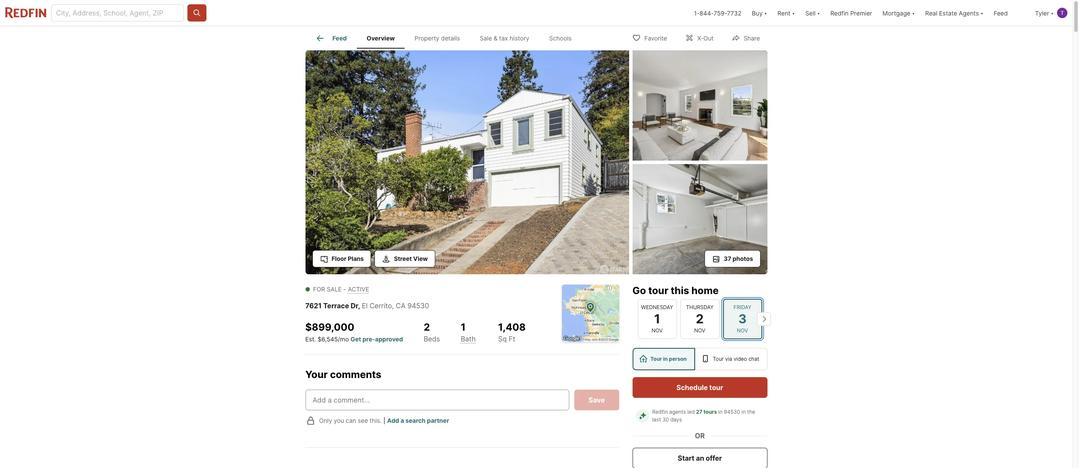 Task type: vqa. For each thing, say whether or not it's contained in the screenshot.
buffalo
no



Task type: locate. For each thing, give the bounding box(es) containing it.
sell ▾
[[805, 9, 820, 17]]

1 vertical spatial redfin
[[652, 409, 668, 415]]

tab list containing feed
[[305, 26, 589, 49]]

1 horizontal spatial tour
[[709, 384, 723, 392]]

▾ right rent
[[792, 9, 795, 17]]

1-844-759-7732
[[694, 9, 742, 17]]

street
[[394, 255, 412, 262]]

▾ left user photo
[[1051, 9, 1054, 17]]

nov for 3
[[737, 328, 748, 334]]

0 horizontal spatial ,
[[358, 302, 360, 310]]

3 nov from the left
[[737, 328, 748, 334]]

active link
[[348, 286, 369, 293]]

tour up "wednesday"
[[648, 285, 669, 297]]

▾ for tyler ▾
[[1051, 9, 1054, 17]]

tour inside button
[[709, 384, 723, 392]]

approved
[[375, 336, 403, 343]]

can
[[346, 417, 356, 425]]

tour left via
[[713, 356, 724, 362]]

7732
[[727, 9, 742, 17]]

street view
[[394, 255, 428, 262]]

redfin for redfin agents led 27 tours in 94530
[[652, 409, 668, 415]]

tour inside 'option'
[[650, 356, 662, 362]]

1 inside wednesday 1 nov
[[654, 312, 660, 327]]

0 horizontal spatial 94530
[[408, 302, 429, 310]]

led
[[687, 409, 695, 415]]

1 horizontal spatial ,
[[392, 302, 394, 310]]

▾ right the mortgage
[[912, 9, 915, 17]]

in left person
[[663, 356, 668, 362]]

$899,000
[[305, 322, 354, 334]]

1 horizontal spatial 94530
[[724, 409, 740, 415]]

feed right agents
[[994, 9, 1008, 17]]

tour for tour in person
[[650, 356, 662, 362]]

person
[[669, 356, 687, 362]]

0 horizontal spatial in
[[663, 356, 668, 362]]

, left ca
[[392, 302, 394, 310]]

property
[[415, 35, 439, 42]]

▾ for mortgage ▾
[[912, 9, 915, 17]]

wednesday
[[641, 304, 673, 311]]

0 horizontal spatial 1
[[461, 322, 466, 334]]

, left el on the bottom left of the page
[[358, 302, 360, 310]]

$899,000 est. $6,545 /mo get pre-approved
[[305, 322, 403, 343]]

2 inside 2 beds
[[424, 322, 430, 334]]

759-
[[714, 9, 727, 17]]

nov inside wednesday 1 nov
[[652, 328, 663, 334]]

0 vertical spatial feed
[[994, 9, 1008, 17]]

terrace
[[323, 302, 349, 310]]

active
[[348, 286, 369, 293]]

3 ▾ from the left
[[817, 9, 820, 17]]

1-844-759-7732 link
[[694, 9, 742, 17]]

real estate agents ▾ button
[[920, 0, 989, 26]]

1 horizontal spatial nov
[[694, 328, 706, 334]]

bath
[[461, 335, 476, 343]]

this.
[[370, 417, 382, 425]]

2 nov from the left
[[694, 328, 706, 334]]

only you can see this.
[[319, 417, 382, 425]]

el
[[362, 302, 368, 310]]

3
[[738, 312, 747, 327]]

in inside 'option'
[[663, 356, 668, 362]]

94530
[[408, 302, 429, 310], [724, 409, 740, 415]]

in left the
[[742, 409, 746, 415]]

wednesday 1 nov
[[641, 304, 673, 334]]

6 ▾ from the left
[[1051, 9, 1054, 17]]

0 horizontal spatial redfin
[[652, 409, 668, 415]]

tour inside option
[[713, 356, 724, 362]]

nov for 1
[[652, 328, 663, 334]]

buy ▾ button
[[747, 0, 772, 26]]

get pre-approved link
[[351, 336, 403, 343]]

your comments
[[305, 369, 381, 381]]

beds
[[424, 335, 440, 343]]

tour left person
[[650, 356, 662, 362]]

/mo
[[338, 336, 349, 343]]

1 horizontal spatial 2
[[696, 312, 704, 327]]

None button
[[723, 299, 762, 340], [638, 299, 677, 339], [680, 299, 720, 339], [723, 299, 762, 340], [638, 299, 677, 339], [680, 299, 720, 339]]

1 vertical spatial tour
[[709, 384, 723, 392]]

feed inside tab list
[[333, 35, 347, 42]]

1 vertical spatial feed
[[333, 35, 347, 42]]

plans
[[348, 255, 364, 262]]

your
[[305, 369, 328, 381]]

2 tour from the left
[[713, 356, 724, 362]]

▾ for buy ▾
[[764, 9, 767, 17]]

thursday 2 nov
[[686, 304, 714, 334]]

2 ▾ from the left
[[792, 9, 795, 17]]

844-
[[700, 9, 714, 17]]

in right tours
[[718, 409, 723, 415]]

rent ▾
[[778, 9, 795, 17]]

x-
[[697, 34, 703, 42]]

map entry image
[[562, 285, 619, 342]]

start
[[678, 454, 695, 463]]

in
[[663, 356, 668, 362], [718, 409, 723, 415], [742, 409, 746, 415]]

mortgage ▾
[[883, 9, 915, 17]]

video
[[734, 356, 747, 362]]

tour right schedule
[[709, 384, 723, 392]]

0 horizontal spatial tour
[[648, 285, 669, 297]]

2 , from the left
[[392, 302, 394, 310]]

in inside in the last 30 days
[[742, 409, 746, 415]]

0 horizontal spatial 2
[[424, 322, 430, 334]]

nov inside thursday 2 nov
[[694, 328, 706, 334]]

0 vertical spatial tour
[[648, 285, 669, 297]]

redfin inside button
[[831, 9, 849, 17]]

0 horizontal spatial tour
[[650, 356, 662, 362]]

94530 right ca
[[408, 302, 429, 310]]

partner
[[427, 417, 449, 425]]

in the last 30 days
[[652, 409, 757, 423]]

-
[[343, 286, 346, 293]]

1 ▾ from the left
[[764, 9, 767, 17]]

sq
[[498, 335, 507, 343]]

▾ right "buy"
[[764, 9, 767, 17]]

0 horizontal spatial feed
[[333, 35, 347, 42]]

2
[[696, 312, 704, 327], [424, 322, 430, 334]]

buy
[[752, 9, 763, 17]]

nov down thursday
[[694, 328, 706, 334]]

30
[[662, 417, 669, 423]]

redfin left premier
[[831, 9, 849, 17]]

2 horizontal spatial nov
[[737, 328, 748, 334]]

photos
[[733, 255, 753, 262]]

▾ for rent ▾
[[792, 9, 795, 17]]

x-out button
[[678, 29, 721, 46]]

1 tour from the left
[[650, 356, 662, 362]]

1 nov from the left
[[652, 328, 663, 334]]

property details
[[415, 35, 460, 42]]

start an offer
[[678, 454, 722, 463]]

7621 terrace dr, el cerrito, ca 94530 image
[[305, 50, 629, 275], [632, 50, 767, 161], [632, 164, 767, 275]]

1 up bath
[[461, 322, 466, 334]]

pre-
[[363, 336, 375, 343]]

nov down 3
[[737, 328, 748, 334]]

1 horizontal spatial 1
[[654, 312, 660, 327]]

27
[[696, 409, 702, 415]]

mortgage ▾ button
[[883, 0, 915, 26]]

0 horizontal spatial nov
[[652, 328, 663, 334]]

0 vertical spatial redfin
[[831, 9, 849, 17]]

1 horizontal spatial feed
[[994, 9, 1008, 17]]

redfin for redfin premier
[[831, 9, 849, 17]]

1 , from the left
[[358, 302, 360, 310]]

2 up beds
[[424, 322, 430, 334]]

real estate agents ▾
[[925, 9, 984, 17]]

agents
[[959, 9, 979, 17]]

sale & tax history
[[480, 35, 529, 42]]

feed left overview
[[333, 35, 347, 42]]

out
[[703, 34, 714, 42]]

save button
[[574, 390, 619, 411]]

get
[[351, 336, 361, 343]]

nov down "wednesday"
[[652, 328, 663, 334]]

tour
[[650, 356, 662, 362], [713, 356, 724, 362]]

sale
[[480, 35, 492, 42]]

1 horizontal spatial tour
[[713, 356, 724, 362]]

1 horizontal spatial redfin
[[831, 9, 849, 17]]

tour via video chat
[[713, 356, 759, 362]]

tour for schedule
[[709, 384, 723, 392]]

4 ▾ from the left
[[912, 9, 915, 17]]

redfin up last
[[652, 409, 668, 415]]

2 inside thursday 2 nov
[[696, 312, 704, 327]]

dr
[[351, 302, 358, 310]]

schedule tour
[[677, 384, 723, 392]]

list box
[[632, 348, 767, 371]]

overview
[[367, 35, 395, 42]]

|
[[383, 417, 385, 425]]

view
[[413, 255, 428, 262]]

1 down "wednesday"
[[654, 312, 660, 327]]

schools
[[549, 35, 572, 42]]

▾ right agents
[[981, 9, 984, 17]]

go tour this home
[[632, 285, 719, 297]]

this
[[671, 285, 689, 297]]

offer
[[706, 454, 722, 463]]

Add a comment... text field
[[313, 395, 562, 405]]

2 down thursday
[[696, 312, 704, 327]]

tab list
[[305, 26, 589, 49]]

nov inside friday 3 nov
[[737, 328, 748, 334]]

94530 left the
[[724, 409, 740, 415]]

▾ right sell
[[817, 9, 820, 17]]

buy ▾
[[752, 9, 767, 17]]

,
[[358, 302, 360, 310], [392, 302, 394, 310]]

details
[[441, 35, 460, 42]]

1
[[654, 312, 660, 327], [461, 322, 466, 334]]

tyler ▾
[[1035, 9, 1054, 17]]

1 inside 1 bath
[[461, 322, 466, 334]]

2 horizontal spatial in
[[742, 409, 746, 415]]

nov
[[652, 328, 663, 334], [694, 328, 706, 334], [737, 328, 748, 334]]



Task type: describe. For each thing, give the bounding box(es) containing it.
days
[[670, 417, 682, 423]]

redfin premier
[[831, 9, 872, 17]]

tour in person option
[[632, 348, 695, 371]]

floor plans
[[332, 255, 364, 262]]

tour in person
[[650, 356, 687, 362]]

search
[[406, 417, 426, 425]]

or
[[695, 432, 705, 440]]

floor
[[332, 255, 346, 262]]

rent ▾ button
[[772, 0, 800, 26]]

overview tab
[[357, 28, 405, 49]]

nov for 2
[[694, 328, 706, 334]]

City, Address, School, Agent, ZIP search field
[[51, 4, 184, 22]]

tax
[[499, 35, 508, 42]]

favorite
[[644, 34, 667, 42]]

share button
[[724, 29, 767, 46]]

est.
[[305, 336, 316, 343]]

37 photos button
[[705, 250, 760, 268]]

1 bath
[[461, 322, 476, 343]]

1-
[[694, 9, 700, 17]]

user photo image
[[1057, 8, 1068, 18]]

friday
[[734, 304, 752, 311]]

last
[[652, 417, 661, 423]]

via
[[725, 356, 732, 362]]

37
[[724, 255, 731, 262]]

feed link
[[315, 33, 347, 44]]

estate
[[939, 9, 957, 17]]

redfin premier button
[[825, 0, 878, 26]]

favorite button
[[625, 29, 674, 46]]

real
[[925, 9, 938, 17]]

agents
[[669, 409, 686, 415]]

tyler
[[1035, 9, 1049, 17]]

for
[[313, 286, 325, 293]]

tour via video chat option
[[695, 348, 767, 371]]

floor plans button
[[312, 250, 371, 268]]

a
[[401, 417, 404, 425]]

sell
[[805, 9, 816, 17]]

1,408 sq ft
[[498, 322, 526, 343]]

next image
[[757, 312, 771, 326]]

rent ▾ button
[[778, 0, 795, 26]]

premier
[[850, 9, 872, 17]]

tour for tour via video chat
[[713, 356, 724, 362]]

feed inside button
[[994, 9, 1008, 17]]

tour for go
[[648, 285, 669, 297]]

bath link
[[461, 335, 476, 343]]

street view button
[[375, 250, 435, 268]]

the
[[747, 409, 755, 415]]

7621 terrace dr , el cerrito , ca 94530
[[305, 302, 429, 310]]

| add a search partner
[[383, 417, 449, 425]]

add a search partner button
[[387, 417, 449, 425]]

&
[[494, 35, 498, 42]]

thursday
[[686, 304, 714, 311]]

history
[[510, 35, 529, 42]]

37 photos
[[724, 255, 753, 262]]

sell ▾ button
[[800, 0, 825, 26]]

schedule
[[677, 384, 708, 392]]

sale & tax history tab
[[470, 28, 539, 49]]

5 ▾ from the left
[[981, 9, 984, 17]]

sell ▾ button
[[805, 0, 820, 26]]

an
[[696, 454, 704, 463]]

1 horizontal spatial in
[[718, 409, 723, 415]]

redfin agents led 27 tours in 94530
[[652, 409, 740, 415]]

friday 3 nov
[[734, 304, 752, 334]]

see
[[358, 417, 368, 425]]

submit search image
[[193, 9, 201, 17]]

1 vertical spatial 94530
[[724, 409, 740, 415]]

1,408
[[498, 322, 526, 334]]

schools tab
[[539, 28, 582, 49]]

add
[[387, 417, 399, 425]]

▾ for sell ▾
[[817, 9, 820, 17]]

start an offer button
[[632, 448, 767, 468]]

go
[[632, 285, 646, 297]]

7621
[[305, 302, 322, 310]]

rent
[[778, 9, 791, 17]]

property details tab
[[405, 28, 470, 49]]

feed button
[[989, 0, 1030, 26]]

0 vertical spatial 94530
[[408, 302, 429, 310]]

list box containing tour in person
[[632, 348, 767, 371]]



